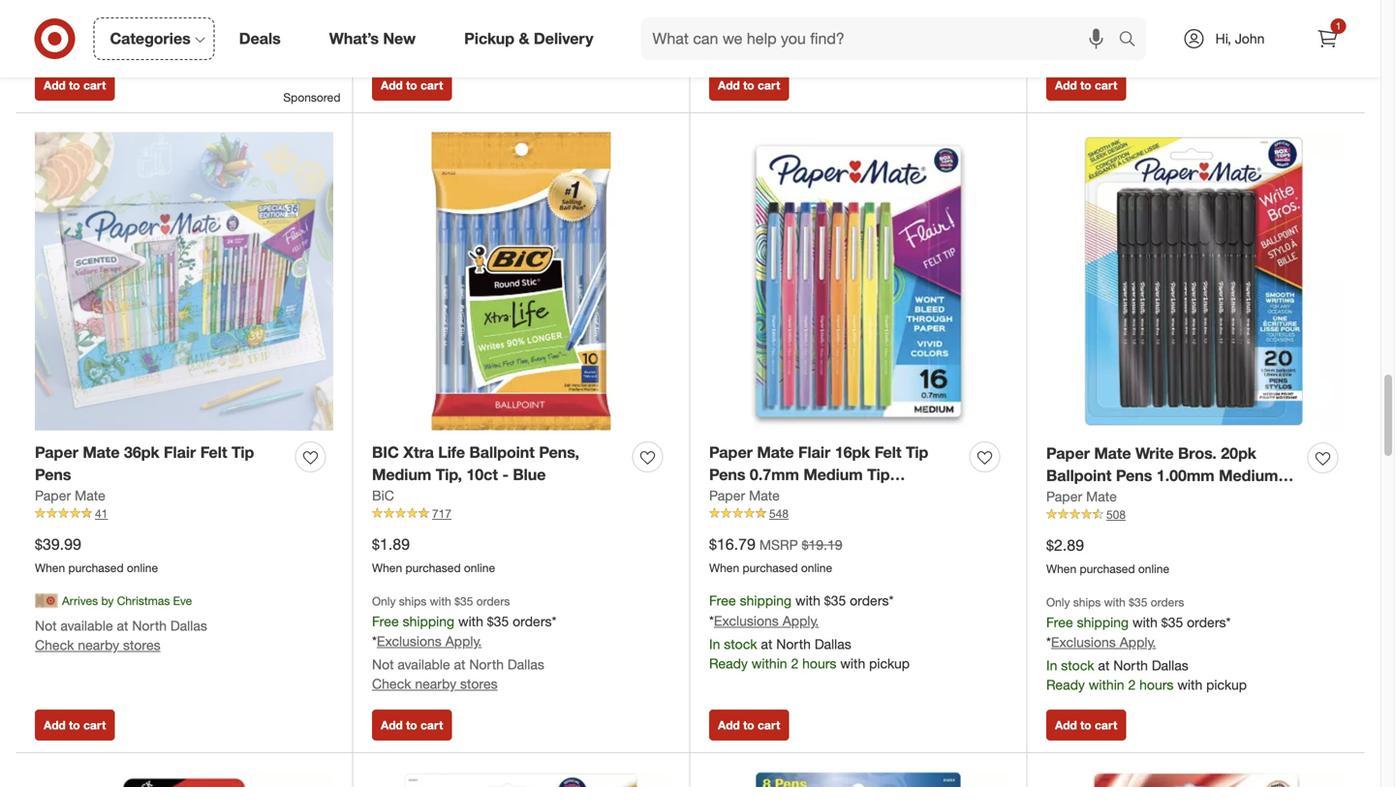 Task type: vqa. For each thing, say whether or not it's contained in the screenshot.
32 days left corresponding to $2 off Tide Pods MFR single-use coupon
no



Task type: describe. For each thing, give the bounding box(es) containing it.
16pk
[[835, 444, 871, 462]]

bic link
[[372, 486, 394, 506]]

shipping inside free shipping with $35 orders* * exclusions apply. in stock at  north dallas ready within 2 hours with pickup
[[740, 593, 792, 610]]

paper mate write bros. 20pk ballpoint pens 1.00mm medium tip black link
[[1047, 443, 1301, 508]]

blue
[[513, 466, 546, 485]]

medium inside bic xtra life ballpoint pens, medium tip, 10ct - blue
[[372, 466, 432, 485]]

$2.89
[[1047, 536, 1085, 555]]

1
[[1336, 20, 1342, 32]]

seasonal shipping icon image
[[35, 590, 58, 613]]

pens for paper mate 36pk flair felt tip pens
[[35, 466, 71, 485]]

search button
[[1110, 17, 1157, 64]]

msrp
[[760, 537, 798, 554]]

hi,
[[1216, 30, 1232, 47]]

black
[[1074, 489, 1115, 508]]

apply. for paper mate write bros. 20pk ballpoint pens 1.00mm medium tip black
[[1120, 634, 1157, 651]]

when for $2.89
[[1047, 562, 1077, 576]]

north inside only ships with $35 orders free shipping with $35 orders* * exclusions apply. in stock at  north dallas ready within 2 hours with pickup
[[1114, 658, 1148, 675]]

paper mate for paper mate flair 16pk felt tip pens 0.7mm medium tip multicolor
[[709, 487, 780, 504]]

christmas
[[117, 594, 170, 609]]

paper mate 36pk flair felt tip pens link
[[35, 442, 288, 486]]

north inside the only ships with $35 orders free shipping with $35 orders* * exclusions apply. not available at north dallas check nearby stores
[[469, 657, 504, 674]]

$1.89 when purchased online
[[372, 535, 495, 576]]

at inside free shipping with $35 orders* * exclusions apply. in stock at  north dallas ready within 2 hours with pickup
[[761, 636, 773, 653]]

tip down 16pk
[[868, 466, 890, 485]]

What can we help you find? suggestions appear below search field
[[641, 17, 1124, 60]]

when for $39.99
[[35, 561, 65, 576]]

stock inside only ships with $35 orders free shipping with $35 orders* * exclusions apply. in stock at  north dallas ready within 2 hours with pickup
[[1062, 658, 1095, 675]]

bros.
[[1178, 444, 1217, 463]]

tip inside paper mate 36pk flair felt tip pens
[[232, 444, 254, 462]]

pickup inside only ships with $35 orders free shipping with $35 orders* * exclusions apply. in stock at  north dallas ready within 2 hours with pickup
[[1207, 677, 1247, 694]]

paper mate for paper mate write bros. 20pk ballpoint pens 1.00mm medium tip black
[[1047, 488, 1117, 505]]

bic
[[372, 487, 394, 504]]

paper inside paper mate 36pk flair felt tip pens
[[35, 444, 78, 462]]

paper mate link for paper mate write bros. 20pk ballpoint pens 1.00mm medium tip black
[[1047, 487, 1117, 507]]

deals link
[[223, 17, 305, 60]]

mate for paper mate link associated with paper mate 36pk flair felt tip pens
[[75, 487, 105, 504]]

mate for paper mate flair 16pk felt tip pens 0.7mm medium tip multicolor paper mate link
[[749, 487, 780, 504]]

new
[[383, 29, 416, 48]]

apply. for bic xtra life ballpoint pens, medium tip, 10ct - blue
[[446, 634, 482, 650]]

john
[[1235, 30, 1265, 47]]

pickup & delivery
[[464, 29, 594, 48]]

search
[[1110, 31, 1157, 50]]

paper mate 36pk flair felt tip pens
[[35, 444, 254, 485]]

delivery
[[534, 29, 594, 48]]

bic xtra life ballpoint pens, medium tip, 10ct - blue
[[372, 444, 580, 485]]

$35 for within
[[825, 593, 846, 610]]

1 horizontal spatial in stock at  north dallas ready within 2 hours with pickup
[[1047, 17, 1247, 53]]

exclusions apply. button for paper mate write bros. 20pk ballpoint pens 1.00mm medium tip black
[[1052, 634, 1157, 653]]

felt for flair
[[200, 444, 227, 462]]

exclusions apply. button for bic xtra life ballpoint pens, medium tip, 10ct - blue
[[377, 633, 482, 652]]

717 link
[[372, 506, 671, 523]]

orders* inside free shipping with $35 orders* * exclusions apply. in stock at  north dallas ready within 2 hours with pickup
[[850, 593, 894, 610]]

508
[[1107, 508, 1126, 522]]

xtra
[[403, 444, 434, 462]]

free for bic xtra life ballpoint pens, medium tip, 10ct - blue
[[372, 613, 399, 630]]

tip inside paper mate write bros. 20pk ballpoint pens 1.00mm medium tip black
[[1047, 489, 1069, 508]]

$19.19
[[802, 537, 843, 554]]

2 inside only ships with $35 orders free shipping with $35 orders* * exclusions apply. in stock at  north dallas ready within 2 hours with pickup
[[1129, 677, 1136, 694]]

free inside free shipping with $35 orders* * exclusions apply. in stock at  north dallas ready within 2 hours with pickup
[[709, 593, 736, 610]]

paper mate flair 16pk felt tip pens 0.7mm medium tip multicolor
[[709, 444, 929, 507]]

paper mate flair 16pk felt tip pens 0.7mm medium tip multicolor link
[[709, 442, 962, 507]]

hours inside only ships with $35 orders free shipping with $35 orders* * exclusions apply. in stock at  north dallas ready within 2 hours with pickup
[[1140, 677, 1174, 694]]

mate for paper mate flair 16pk felt tip pens 0.7mm medium tip multicolor link
[[757, 444, 794, 462]]

at inside the only ships with $35 orders free shipping with $35 orders* * exclusions apply. not available at north dallas check nearby stores
[[454, 657, 466, 674]]

write
[[1136, 444, 1174, 463]]

when for $1.89
[[372, 561, 402, 576]]

&
[[519, 29, 530, 48]]

ballpoint inside bic xtra life ballpoint pens, medium tip, 10ct - blue
[[470, 444, 535, 462]]

548
[[770, 507, 789, 521]]

flair inside paper mate flair 16pk felt tip pens 0.7mm medium tip multicolor
[[799, 444, 831, 462]]

nearby inside the only ships with $35 orders free shipping with $35 orders* * exclusions apply. not available at north dallas check nearby stores
[[415, 676, 457, 693]]

pickup inside free shipping with $35 orders* * exclusions apply. in stock at  north dallas ready within 2 hours with pickup
[[869, 656, 910, 673]]

dallas inside only ships with $35 orders free shipping with $35 orders* * exclusions apply. in stock at  north dallas ready within 2 hours with pickup
[[1152, 658, 1189, 675]]

eve
[[173, 594, 192, 609]]

$16.79 msrp $19.19 when purchased online
[[709, 535, 843, 576]]

online for $39.99
[[127, 561, 158, 576]]

mate for paper mate link for paper mate write bros. 20pk ballpoint pens 1.00mm medium tip black
[[1087, 488, 1117, 505]]

only ships with $35 orders free shipping with $35 orders* * exclusions apply. not available at north dallas check nearby stores
[[372, 595, 557, 693]]

508 link
[[1047, 507, 1346, 524]]

1 horizontal spatial exclusions apply. button
[[714, 612, 819, 631]]

10ct
[[467, 466, 498, 485]]

41 link
[[35, 506, 333, 523]]

online for $2.89
[[1139, 562, 1170, 576]]

what's
[[329, 29, 379, 48]]

paper mate link for paper mate 36pk flair felt tip pens
[[35, 486, 105, 506]]

bic xtra life ballpoint pens, medium tip, 10ct - blue link
[[372, 442, 625, 486]]

pens,
[[539, 444, 580, 462]]

717
[[432, 507, 452, 521]]

paper mate write bros. 20pk ballpoint pens 1.00mm medium tip black
[[1047, 444, 1279, 508]]

what's new
[[329, 29, 416, 48]]

2 inside free shipping with $35 orders* * exclusions apply. in stock at  north dallas ready within 2 hours with pickup
[[791, 656, 799, 673]]

mate for paper mate 36pk flair felt tip pens link
[[83, 444, 120, 462]]

0.7mm
[[750, 466, 799, 485]]

orders* for bic xtra life ballpoint pens, medium tip, 10ct - blue
[[513, 613, 557, 630]]

$1.89
[[372, 535, 410, 554]]

bic
[[372, 444, 399, 462]]

ships for $2.89
[[1074, 596, 1101, 610]]

exclusions for bic xtra life ballpoint pens, medium tip, 10ct - blue
[[377, 634, 442, 650]]

medium for paper mate flair 16pk felt tip pens 0.7mm medium tip multicolor
[[804, 466, 863, 485]]

1.00mm
[[1157, 467, 1215, 486]]



Task type: locate. For each thing, give the bounding box(es) containing it.
2 horizontal spatial exclusions apply. button
[[1052, 634, 1157, 653]]

flair inside paper mate 36pk flair felt tip pens
[[164, 444, 196, 462]]

purchased inside '$39.99 when purchased online'
[[68, 561, 124, 576]]

548 link
[[709, 506, 1008, 523]]

* for bic xtra life ballpoint pens, medium tip, 10ct - blue
[[372, 634, 377, 650]]

exclusions
[[714, 613, 779, 630], [377, 634, 442, 650], [1052, 634, 1116, 651]]

paper mate link up the 41
[[35, 486, 105, 506]]

exclusions apply. button down $1.89 when purchased online
[[377, 633, 482, 652]]

only inside only ships with $35 orders free shipping with $35 orders* * exclusions apply. in stock at  north dallas ready within 2 hours with pickup
[[1047, 596, 1070, 610]]

only
[[372, 595, 396, 609], [1047, 596, 1070, 610]]

purchased up by
[[68, 561, 124, 576]]

$16.79
[[709, 535, 756, 554]]

by
[[101, 594, 114, 609]]

* inside the only ships with $35 orders free shipping with $35 orders* * exclusions apply. not available at north dallas check nearby stores
[[372, 634, 377, 650]]

* for paper mate write bros. 20pk ballpoint pens 1.00mm medium tip black
[[1047, 634, 1052, 651]]

1 horizontal spatial shipping
[[740, 593, 792, 610]]

1 horizontal spatial *
[[709, 613, 714, 630]]

0 vertical spatial ballpoint
[[470, 444, 535, 462]]

purchased down msrp
[[743, 561, 798, 576]]

hours
[[465, 36, 500, 52], [1140, 36, 1174, 53], [803, 656, 837, 673], [1140, 677, 1174, 694]]

1 horizontal spatial exclusions
[[714, 613, 779, 630]]

when inside the '$2.89 when purchased online'
[[1047, 562, 1077, 576]]

1 horizontal spatial medium
[[804, 466, 863, 485]]

free shipping with $35 orders* * exclusions apply. in stock at  north dallas ready within 2 hours with pickup
[[709, 593, 910, 673]]

mate up the 41
[[75, 487, 105, 504]]

ready inside only ships with $35 orders free shipping with $35 orders* * exclusions apply. in stock at  north dallas ready within 2 hours with pickup
[[1047, 677, 1085, 694]]

paper
[[35, 444, 78, 462], [709, 444, 753, 462], [1047, 444, 1090, 463], [35, 487, 71, 504], [709, 487, 745, 504], [1047, 488, 1083, 505]]

exclusions inside free shipping with $35 orders* * exclusions apply. in stock at  north dallas ready within 2 hours with pickup
[[714, 613, 779, 630]]

medium inside paper mate write bros. 20pk ballpoint pens 1.00mm medium tip black
[[1219, 467, 1279, 486]]

paper up $39.99
[[35, 487, 71, 504]]

tip up "41" link in the bottom of the page
[[232, 444, 254, 462]]

online inside $1.89 when purchased online
[[464, 561, 495, 576]]

free inside the only ships with $35 orders free shipping with $35 orders* * exclusions apply. not available at north dallas check nearby stores
[[372, 613, 399, 630]]

0 horizontal spatial ballpoint
[[470, 444, 535, 462]]

1 horizontal spatial apply.
[[783, 613, 819, 630]]

ships inside the only ships with $35 orders free shipping with $35 orders* * exclusions apply. not available at north dallas check nearby stores
[[399, 595, 427, 609]]

online up christmas
[[127, 561, 158, 576]]

paper mate write bros. 20pk ballpoint pens 1.00mm medium tip black image
[[1047, 132, 1346, 432], [1047, 132, 1346, 432]]

purchased down $2.89
[[1080, 562, 1135, 576]]

online inside $16.79 msrp $19.19 when purchased online
[[801, 561, 833, 576]]

north inside free shipping with $35 orders* * exclusions apply. in stock at  north dallas ready within 2 hours with pickup
[[777, 636, 811, 653]]

paper up $2.89
[[1047, 488, 1083, 505]]

ships down the '$2.89 when purchased online'
[[1074, 596, 1101, 610]]

$35 for stock
[[1129, 596, 1148, 610]]

cart
[[83, 78, 106, 93], [421, 78, 443, 93], [758, 78, 781, 93], [1095, 78, 1118, 93], [83, 719, 106, 733], [421, 719, 443, 733], [758, 719, 781, 733], [1095, 719, 1118, 733]]

categories link
[[94, 17, 215, 60]]

paper mate link down 0.7mm
[[709, 486, 780, 506]]

ships
[[399, 595, 427, 609], [1074, 596, 1101, 610]]

8ct wow! ballpoint pens 1mm black/blue/red - pentel image
[[1047, 773, 1346, 788], [1047, 773, 1346, 788]]

only ships with $35 orders free shipping with $35 orders* * exclusions apply. in stock at  north dallas ready within 2 hours with pickup
[[1047, 596, 1247, 694]]

ready
[[372, 36, 411, 52], [1047, 36, 1085, 53], [709, 656, 748, 673], [1047, 677, 1085, 694]]

paper mate profile 8pk ballpoint pens 1.4mm bold tip black image
[[372, 773, 671, 788], [372, 773, 671, 788]]

felt up "41" link in the bottom of the page
[[200, 444, 227, 462]]

orders* inside only ships with $35 orders free shipping with $35 orders* * exclusions apply. in stock at  north dallas ready within 2 hours with pickup
[[1187, 614, 1231, 631]]

orders for $2.89
[[1151, 596, 1185, 610]]

$39.99
[[35, 535, 81, 554]]

2 horizontal spatial paper mate
[[1047, 488, 1117, 505]]

1 horizontal spatial only
[[1047, 596, 1070, 610]]

medium down bic
[[372, 466, 432, 485]]

at inside only ships with $35 orders free shipping with $35 orders* * exclusions apply. in stock at  north dallas ready within 2 hours with pickup
[[1099, 658, 1110, 675]]

life
[[438, 444, 465, 462]]

purchased for $1.89
[[406, 561, 461, 576]]

paper inside paper mate flair 16pk felt tip pens 0.7mm medium tip multicolor
[[709, 444, 753, 462]]

pickup & delivery link
[[448, 17, 618, 60]]

0 horizontal spatial felt
[[200, 444, 227, 462]]

36pk
[[124, 444, 159, 462]]

in stock at  north dallas ready within 2 hours with pickup
[[372, 16, 573, 52], [1047, 17, 1247, 53]]

in inside only ships with $35 orders free shipping with $35 orders* * exclusions apply. in stock at  north dallas ready within 2 hours with pickup
[[1047, 658, 1058, 675]]

shipping inside the only ships with $35 orders free shipping with $35 orders* * exclusions apply. not available at north dallas check nearby stores
[[403, 613, 455, 630]]

orders inside the only ships with $35 orders free shipping with $35 orders* * exclusions apply. not available at north dallas check nearby stores
[[477, 595, 510, 609]]

orders inside only ships with $35 orders free shipping with $35 orders* * exclusions apply. in stock at  north dallas ready within 2 hours with pickup
[[1151, 596, 1185, 610]]

1 link
[[1307, 17, 1350, 60]]

ships for $1.89
[[399, 595, 427, 609]]

purchased
[[68, 561, 124, 576], [406, 561, 461, 576], [743, 561, 798, 576], [1080, 562, 1135, 576]]

pens inside paper mate write bros. 20pk ballpoint pens 1.00mm medium tip black
[[1116, 467, 1153, 486]]

-
[[502, 466, 509, 485]]

free down $16.79
[[709, 593, 736, 610]]

tip right 16pk
[[906, 444, 929, 462]]

online down 717 link at left
[[464, 561, 495, 576]]

shipping down $16.79 msrp $19.19 when purchased online
[[740, 593, 792, 610]]

in inside free shipping with $35 orders* * exclusions apply. in stock at  north dallas ready within 2 hours with pickup
[[709, 636, 721, 653]]

shipping inside only ships with $35 orders free shipping with $35 orders* * exclusions apply. in stock at  north dallas ready within 2 hours with pickup
[[1077, 614, 1129, 631]]

arrives
[[62, 594, 98, 609]]

1 horizontal spatial ships
[[1074, 596, 1101, 610]]

2 felt from the left
[[875, 444, 902, 462]]

when down $16.79
[[709, 561, 740, 576]]

tip
[[232, 444, 254, 462], [906, 444, 929, 462], [868, 466, 890, 485], [1047, 489, 1069, 508]]

2 horizontal spatial orders*
[[1187, 614, 1231, 631]]

deals
[[239, 29, 281, 48]]

purchased inside $16.79 msrp $19.19 when purchased online
[[743, 561, 798, 576]]

2 horizontal spatial paper mate link
[[1047, 487, 1117, 507]]

2 horizontal spatial pens
[[1116, 467, 1153, 486]]

paper mate up the 41
[[35, 487, 105, 504]]

paper up $16.79
[[709, 487, 745, 504]]

medium down 16pk
[[804, 466, 863, 485]]

categories
[[110, 29, 191, 48]]

ships down $1.89 when purchased online
[[399, 595, 427, 609]]

what's new link
[[313, 17, 440, 60]]

medium down 20pk
[[1219, 467, 1279, 486]]

only down $2.89
[[1047, 596, 1070, 610]]

pens inside paper mate 36pk flair felt tip pens
[[35, 466, 71, 485]]

orders*
[[850, 593, 894, 610], [513, 613, 557, 630], [1187, 614, 1231, 631]]

purchased inside $1.89 when purchased online
[[406, 561, 461, 576]]

0 horizontal spatial exclusions apply. button
[[377, 633, 482, 652]]

ready inside free shipping with $35 orders* * exclusions apply. in stock at  north dallas ready within 2 hours with pickup
[[709, 656, 748, 673]]

mate inside paper mate 36pk flair felt tip pens
[[83, 444, 120, 462]]

stock
[[387, 16, 420, 33], [1062, 17, 1095, 34], [724, 636, 757, 653], [1062, 658, 1095, 675]]

paper left the "36pk"
[[35, 444, 78, 462]]

when down "$1.89"
[[372, 561, 402, 576]]

purchased for $2.89
[[1080, 562, 1135, 576]]

when inside $1.89 when purchased online
[[372, 561, 402, 576]]

not available at north dallas check nearby stores
[[35, 16, 207, 52], [709, 16, 882, 52], [35, 618, 207, 654]]

dallas inside free shipping with $35 orders* * exclusions apply. in stock at  north dallas ready within 2 hours with pickup
[[815, 636, 852, 653]]

paper mate for paper mate 36pk flair felt tip pens
[[35, 487, 105, 504]]

when inside $16.79 msrp $19.19 when purchased online
[[709, 561, 740, 576]]

$2.89 when purchased online
[[1047, 536, 1170, 576]]

exclusions apply. button down $16.79 msrp $19.19 when purchased online
[[714, 612, 819, 631]]

$35 inside free shipping with $35 orders* * exclusions apply. in stock at  north dallas ready within 2 hours with pickup
[[825, 593, 846, 610]]

2 horizontal spatial *
[[1047, 634, 1052, 651]]

multicolor
[[709, 488, 784, 507]]

exclusions for paper mate write bros. 20pk ballpoint pens 1.00mm medium tip black
[[1052, 634, 1116, 651]]

tip left black
[[1047, 489, 1069, 508]]

not inside the only ships with $35 orders free shipping with $35 orders* * exclusions apply. not available at north dallas check nearby stores
[[372, 657, 394, 674]]

0 horizontal spatial medium
[[372, 466, 432, 485]]

0 horizontal spatial orders*
[[513, 613, 557, 630]]

online inside the '$2.89 when purchased online'
[[1139, 562, 1170, 576]]

exclusions inside only ships with $35 orders free shipping with $35 orders* * exclusions apply. in stock at  north dallas ready within 2 hours with pickup
[[1052, 634, 1116, 651]]

apply.
[[783, 613, 819, 630], [446, 634, 482, 650], [1120, 634, 1157, 651]]

1 felt from the left
[[200, 444, 227, 462]]

shipping
[[740, 593, 792, 610], [403, 613, 455, 630], [1077, 614, 1129, 631]]

purchased down "$1.89"
[[406, 561, 461, 576]]

$39.99 when purchased online
[[35, 535, 158, 576]]

*
[[709, 613, 714, 630], [372, 634, 377, 650], [1047, 634, 1052, 651]]

2 horizontal spatial free
[[1047, 614, 1074, 631]]

0 horizontal spatial apply.
[[446, 634, 482, 650]]

pickup
[[464, 29, 515, 48]]

at
[[117, 16, 128, 33], [424, 16, 436, 33], [791, 16, 803, 33], [1099, 17, 1110, 34], [117, 618, 128, 635], [761, 636, 773, 653], [454, 657, 466, 674], [1099, 658, 1110, 675]]

mate left the "36pk"
[[83, 444, 120, 462]]

1 horizontal spatial orders*
[[850, 593, 894, 610]]

ballpoint up black
[[1047, 467, 1112, 486]]

shipping for paper mate write bros. 20pk ballpoint pens 1.00mm medium tip black
[[1077, 614, 1129, 631]]

check inside the only ships with $35 orders free shipping with $35 orders* * exclusions apply. not available at north dallas check nearby stores
[[372, 676, 411, 693]]

only for $1.89
[[372, 595, 396, 609]]

mate
[[83, 444, 120, 462], [757, 444, 794, 462], [1095, 444, 1132, 463], [75, 487, 105, 504], [749, 487, 780, 504], [1087, 488, 1117, 505]]

online for $1.89
[[464, 561, 495, 576]]

within inside only ships with $35 orders free shipping with $35 orders* * exclusions apply. in stock at  north dallas ready within 2 hours with pickup
[[1089, 677, 1125, 694]]

$35
[[825, 593, 846, 610], [455, 595, 473, 609], [1129, 596, 1148, 610], [487, 613, 509, 630], [1162, 614, 1184, 631]]

paper mate link up the 508
[[1047, 487, 1117, 507]]

orders down $1.89 when purchased online
[[477, 595, 510, 609]]

* inside free shipping with $35 orders* * exclusions apply. in stock at  north dallas ready within 2 hours with pickup
[[709, 613, 714, 630]]

0 horizontal spatial ships
[[399, 595, 427, 609]]

arrives by christmas eve
[[62, 594, 192, 609]]

within inside free shipping with $35 orders* * exclusions apply. in stock at  north dallas ready within 2 hours with pickup
[[752, 656, 788, 673]]

ships inside only ships with $35 orders free shipping with $35 orders* * exclusions apply. in stock at  north dallas ready within 2 hours with pickup
[[1074, 596, 1101, 610]]

only inside the only ships with $35 orders free shipping with $35 orders* * exclusions apply. not available at north dallas check nearby stores
[[372, 595, 396, 609]]

41
[[95, 507, 108, 521]]

check
[[35, 36, 74, 52], [709, 36, 749, 52], [35, 637, 74, 654], [372, 676, 411, 693]]

felt inside paper mate 36pk flair felt tip pens
[[200, 444, 227, 462]]

apply. inside only ships with $35 orders free shipping with $35 orders* * exclusions apply. in stock at  north dallas ready within 2 hours with pickup
[[1120, 634, 1157, 651]]

paper mate
[[35, 487, 105, 504], [709, 487, 780, 504], [1047, 488, 1117, 505]]

online inside '$39.99 when purchased online'
[[127, 561, 158, 576]]

1 horizontal spatial felt
[[875, 444, 902, 462]]

tip,
[[436, 466, 462, 485]]

1 flair from the left
[[164, 444, 196, 462]]

0 horizontal spatial shipping
[[403, 613, 455, 630]]

0 horizontal spatial pens
[[35, 466, 71, 485]]

mate up the 508
[[1087, 488, 1117, 505]]

exclusions down $1.89 when purchased online
[[377, 634, 442, 650]]

orders down the '$2.89 when purchased online'
[[1151, 596, 1185, 610]]

orders* for paper mate write bros. 20pk ballpoint pens 1.00mm medium tip black
[[1187, 614, 1231, 631]]

only for $2.89
[[1047, 596, 1070, 610]]

when down $2.89
[[1047, 562, 1077, 576]]

purchased inside the '$2.89 when purchased online'
[[1080, 562, 1135, 576]]

stores inside the only ships with $35 orders free shipping with $35 orders* * exclusions apply. not available at north dallas check nearby stores
[[460, 676, 498, 693]]

free for paper mate write bros. 20pk ballpoint pens 1.00mm medium tip black
[[1047, 614, 1074, 631]]

hours inside free shipping with $35 orders* * exclusions apply. in stock at  north dallas ready within 2 hours with pickup
[[803, 656, 837, 673]]

pens inside paper mate flair 16pk felt tip pens 0.7mm medium tip multicolor
[[709, 466, 746, 485]]

pens up multicolor
[[709, 466, 746, 485]]

exclusions inside the only ships with $35 orders free shipping with $35 orders* * exclusions apply. not available at north dallas check nearby stores
[[377, 634, 442, 650]]

paper inside paper mate write bros. 20pk ballpoint pens 1.00mm medium tip black
[[1047, 444, 1090, 463]]

paper mate link for paper mate flair 16pk felt tip pens 0.7mm medium tip multicolor
[[709, 486, 780, 506]]

medium for paper mate write bros. 20pk ballpoint pens 1.00mm medium tip black
[[1219, 467, 1279, 486]]

0 horizontal spatial paper mate link
[[35, 486, 105, 506]]

2 flair from the left
[[799, 444, 831, 462]]

paper up black
[[1047, 444, 1090, 463]]

only down "$1.89"
[[372, 595, 396, 609]]

mate left write
[[1095, 444, 1132, 463]]

when down $39.99
[[35, 561, 65, 576]]

1 horizontal spatial paper mate link
[[709, 486, 780, 506]]

online down 508 link
[[1139, 562, 1170, 576]]

pickup
[[532, 36, 573, 52], [1207, 36, 1247, 53], [869, 656, 910, 673], [1207, 677, 1247, 694]]

apply. down $1.89 when purchased online
[[446, 634, 482, 650]]

20pk
[[1221, 444, 1257, 463]]

nearby
[[78, 36, 119, 52], [752, 36, 794, 52], [78, 637, 119, 654], [415, 676, 457, 693]]

exclusions apply. button
[[714, 612, 819, 631], [377, 633, 482, 652], [1052, 634, 1157, 653]]

* inside only ships with $35 orders free shipping with $35 orders* * exclusions apply. in stock at  north dallas ready within 2 hours with pickup
[[1047, 634, 1052, 651]]

free inside only ships with $35 orders free shipping with $35 orders* * exclusions apply. in stock at  north dallas ready within 2 hours with pickup
[[1047, 614, 1074, 631]]

ballpoint up -
[[470, 444, 535, 462]]

hi, john
[[1216, 30, 1265, 47]]

available inside the only ships with $35 orders free shipping with $35 orders* * exclusions apply. not available at north dallas check nearby stores
[[398, 657, 450, 674]]

add to cart button
[[35, 70, 115, 101], [372, 70, 452, 101], [709, 70, 789, 101], [1047, 70, 1127, 101], [35, 711, 115, 742], [372, 711, 452, 742], [709, 711, 789, 742], [1047, 711, 1127, 742]]

orders for $1.89
[[477, 595, 510, 609]]

2 horizontal spatial exclusions
[[1052, 634, 1116, 651]]

8ct frixion clicker erasable gel pens fine point 0.7mm assorted inks image
[[709, 773, 1008, 788], [709, 773, 1008, 788]]

felt for 16pk
[[875, 444, 902, 462]]

1 horizontal spatial orders
[[1151, 596, 1185, 610]]

apply. down $16.79 msrp $19.19 when purchased online
[[783, 613, 819, 630]]

0 horizontal spatial only
[[372, 595, 396, 609]]

apply. inside free shipping with $35 orders* * exclusions apply. in stock at  north dallas ready within 2 hours with pickup
[[783, 613, 819, 630]]

0 horizontal spatial exclusions
[[377, 634, 442, 650]]

pens down write
[[1116, 467, 1153, 486]]

in
[[372, 16, 383, 33], [1047, 17, 1058, 34], [709, 636, 721, 653], [1047, 658, 1058, 675]]

shipping down $1.89 when purchased online
[[403, 613, 455, 630]]

sponsored
[[283, 90, 341, 105]]

paper mate link
[[35, 486, 105, 506], [709, 486, 780, 506], [1047, 487, 1117, 507]]

pens up $39.99
[[35, 466, 71, 485]]

ballpoint inside paper mate write bros. 20pk ballpoint pens 1.00mm medium tip black
[[1047, 467, 1112, 486]]

1 horizontal spatial free
[[709, 593, 736, 610]]

ballpoint
[[470, 444, 535, 462], [1047, 467, 1112, 486]]

apply. down the '$2.89 when purchased online'
[[1120, 634, 1157, 651]]

free
[[709, 593, 736, 610], [372, 613, 399, 630], [1047, 614, 1074, 631]]

0 horizontal spatial free
[[372, 613, 399, 630]]

mate up 0.7mm
[[757, 444, 794, 462]]

paper up multicolor
[[709, 444, 753, 462]]

exclusions apply. button down the '$2.89 when purchased online'
[[1052, 634, 1157, 653]]

0 horizontal spatial *
[[372, 634, 377, 650]]

stock inside free shipping with $35 orders* * exclusions apply. in stock at  north dallas ready within 2 hours with pickup
[[724, 636, 757, 653]]

orders* inside the only ships with $35 orders free shipping with $35 orders* * exclusions apply. not available at north dallas check nearby stores
[[513, 613, 557, 630]]

2
[[454, 36, 462, 52], [1129, 36, 1136, 53], [791, 656, 799, 673], [1129, 677, 1136, 694]]

2 horizontal spatial medium
[[1219, 467, 1279, 486]]

stores
[[123, 36, 161, 52], [798, 36, 835, 52], [123, 637, 161, 654], [460, 676, 498, 693]]

felt inside paper mate flair 16pk felt tip pens 0.7mm medium tip multicolor
[[875, 444, 902, 462]]

when
[[35, 561, 65, 576], [372, 561, 402, 576], [709, 561, 740, 576], [1047, 562, 1077, 576]]

2 horizontal spatial apply.
[[1120, 634, 1157, 651]]

0 horizontal spatial paper mate
[[35, 487, 105, 504]]

0 horizontal spatial flair
[[164, 444, 196, 462]]

felt right 16pk
[[875, 444, 902, 462]]

1 horizontal spatial ballpoint
[[1047, 467, 1112, 486]]

$35 for available
[[455, 595, 473, 609]]

0 horizontal spatial in stock at  north dallas ready within 2 hours with pickup
[[372, 16, 573, 52]]

pens for paper mate flair 16pk felt tip pens 0.7mm medium tip multicolor
[[709, 466, 746, 485]]

paper mate down 0.7mm
[[709, 487, 780, 504]]

pens for paper mate write bros. 20pk ballpoint pens 1.00mm medium tip black
[[1116, 467, 1153, 486]]

dallas
[[170, 16, 207, 33], [478, 16, 514, 33], [845, 16, 882, 33], [1152, 17, 1189, 34], [170, 618, 207, 635], [815, 636, 852, 653], [508, 657, 545, 674], [1152, 658, 1189, 675]]

mate inside paper mate flair 16pk felt tip pens 0.7mm medium tip multicolor
[[757, 444, 794, 462]]

medium inside paper mate flair 16pk felt tip pens 0.7mm medium tip multicolor
[[804, 466, 863, 485]]

not
[[35, 16, 57, 33], [709, 16, 731, 33], [35, 618, 57, 635], [372, 657, 394, 674]]

orders
[[477, 595, 510, 609], [1151, 596, 1185, 610]]

apply. inside the only ships with $35 orders free shipping with $35 orders* * exclusions apply. not available at north dallas check nearby stores
[[446, 634, 482, 650]]

1 vertical spatial ballpoint
[[1047, 467, 1112, 486]]

2 horizontal spatial shipping
[[1077, 614, 1129, 631]]

free down $2.89
[[1047, 614, 1074, 631]]

online down $19.19
[[801, 561, 833, 576]]

paper mate 36pk flair felt tip pens image
[[35, 132, 333, 431], [35, 132, 333, 431]]

with
[[503, 36, 528, 52], [1178, 36, 1203, 53], [796, 593, 821, 610], [430, 595, 451, 609], [1104, 596, 1126, 610], [458, 613, 484, 630], [1133, 614, 1158, 631], [841, 656, 866, 673], [1178, 677, 1203, 694]]

felt
[[200, 444, 227, 462], [875, 444, 902, 462]]

shipping down the '$2.89 when purchased online'
[[1077, 614, 1129, 631]]

paper mate flair 16pk felt tip pens 0.7mm medium tip multicolor image
[[709, 132, 1008, 431], [709, 132, 1008, 431]]

mate down 0.7mm
[[749, 487, 780, 504]]

purchased for $39.99
[[68, 561, 124, 576]]

0 horizontal spatial orders
[[477, 595, 510, 609]]

to
[[69, 78, 80, 93], [406, 78, 417, 93], [743, 78, 755, 93], [1081, 78, 1092, 93], [69, 719, 80, 733], [406, 719, 417, 733], [743, 719, 755, 733], [1081, 719, 1092, 733]]

free down "$1.89"
[[372, 613, 399, 630]]

1 horizontal spatial paper mate
[[709, 487, 780, 504]]

dallas inside the only ships with $35 orders free shipping with $35 orders* * exclusions apply. not available at north dallas check nearby stores
[[508, 657, 545, 674]]

shipping for bic xtra life ballpoint pens, medium tip, 10ct - blue
[[403, 613, 455, 630]]

bic xtra life ballpoint pens, medium tip, 10ct - blue image
[[372, 132, 671, 431], [372, 132, 671, 431]]

exclusions down $16.79 msrp $19.19 when purchased online
[[714, 613, 779, 630]]

1 horizontal spatial flair
[[799, 444, 831, 462]]

flair right the "36pk"
[[164, 444, 196, 462]]

flair left 16pk
[[799, 444, 831, 462]]

exclusions down the '$2.89 when purchased online'
[[1052, 634, 1116, 651]]

paper mate up the 508
[[1047, 488, 1117, 505]]

1 horizontal spatial pens
[[709, 466, 746, 485]]

pens
[[35, 466, 71, 485], [709, 466, 746, 485], [1116, 467, 1153, 486]]

mate inside paper mate write bros. 20pk ballpoint pens 1.00mm medium tip black
[[1095, 444, 1132, 463]]

sharpie s-gel 4pk gel pens white barrel 0.7mm medium tip black image
[[35, 773, 333, 788], [35, 773, 333, 788]]

when inside '$39.99 when purchased online'
[[35, 561, 65, 576]]

mate for paper mate write bros. 20pk ballpoint pens 1.00mm medium tip black link
[[1095, 444, 1132, 463]]

within
[[415, 36, 450, 52], [1089, 36, 1125, 53], [752, 656, 788, 673], [1089, 677, 1125, 694]]



